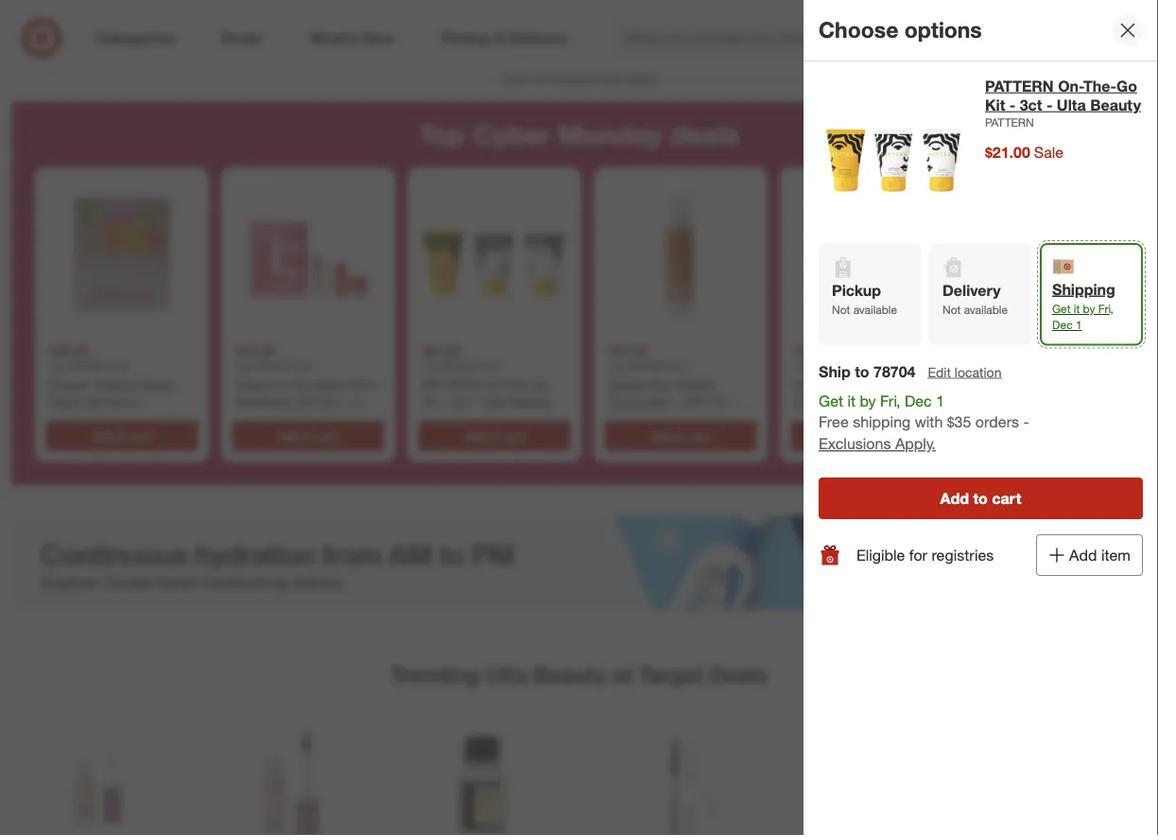 Task type: locate. For each thing, give the bounding box(es) containing it.
add to cart button for $31.50
[[605, 421, 757, 451]]

add to cart button down $21.00 reg $30.00 sale pattern on-the-go kit - 3ct - ulta beauty
[[419, 421, 571, 451]]

get up free
[[819, 391, 844, 410]]

get down shipping
[[1053, 302, 1071, 316]]

pattern on-the-go kit - 3ct - ulta beauty image inside choose options dialog
[[819, 77, 971, 228]]

$26.25 reg $35.00 sale
[[50, 342, 129, 373]]

go down 6 link
[[1117, 77, 1138, 95]]

$30.00
[[442, 358, 476, 373]]

add to cart
[[92, 429, 152, 443], [278, 429, 339, 443], [464, 429, 525, 443], [651, 429, 711, 443], [837, 429, 898, 443], [1023, 429, 1084, 443]]

kit right "4pc"
[[422, 393, 438, 410]]

cart for $40.60
[[1062, 429, 1084, 443]]

6 add to cart from the left
[[1023, 429, 1084, 443]]

add to cart down 5oz on the right
[[651, 429, 711, 443]]

6
[[1127, 19, 1132, 31]]

top
[[419, 117, 465, 151]]

sale up badescu
[[852, 358, 874, 373]]

available down "delivery"
[[964, 303, 1008, 317]]

peach
[[236, 376, 273, 393]]

sale inside $31.50 reg $42.00 sale kopari sun shield sunscreen - spf 45 - rose gold - 5oz
[[666, 358, 688, 373]]

What can we help you find? suggestions appear below search field
[[614, 17, 919, 59]]

tula skincare 24-7 moisture hydrating day & night cream - 1.5oz - ulta beauty image
[[974, 174, 1134, 334]]

1 left fl
[[795, 410, 802, 426]]

trending ulta beauty at target deals
[[391, 661, 768, 688]]

dec down shipping
[[1053, 318, 1073, 332]]

to inside get it by fri, dec 1 free shipping with $35 orders - exclusions apply. add to cart
[[974, 489, 988, 507]]

1 horizontal spatial by
[[1084, 302, 1096, 316]]

0 horizontal spatial 3ct
[[451, 393, 469, 410]]

the- inside pattern on-the-go kit - 3ct - ulta beauty pattern
[[1084, 77, 1117, 95]]

1
[[1076, 318, 1083, 332], [937, 391, 945, 410], [795, 410, 802, 426]]

to for $26.25
[[116, 429, 127, 443]]

cart for $26.25
[[130, 429, 152, 443]]

0 vertical spatial pattern
[[986, 77, 1054, 95]]

1 vertical spatial on-
[[483, 376, 504, 393]]

add for $31.85
[[278, 429, 299, 443]]

add to cart button down drying at the right
[[791, 421, 944, 451]]

cart for $21.00
[[503, 429, 525, 443]]

1 vertical spatial 3ct
[[451, 393, 469, 410]]

cosrx travel size advanced snail 96 mucin power essence - 1.01 fl oz - ulta beauty image
[[405, 711, 560, 835], [405, 711, 560, 835]]

location
[[955, 363, 1002, 380]]

sale
[[1035, 143, 1064, 162], [107, 358, 129, 373], [293, 358, 315, 373], [479, 358, 501, 373], [666, 358, 688, 373], [852, 358, 874, 373]]

reg for $11.90
[[795, 358, 812, 373]]

edit location
[[928, 363, 1002, 380]]

$58.00
[[1001, 358, 1035, 373]]

options
[[905, 17, 983, 43]]

1 horizontal spatial kit
[[986, 96, 1006, 114]]

0 vertical spatial kit
[[986, 96, 1006, 114]]

help us improve this page button
[[502, 67, 657, 86]]

go
[[1117, 77, 1138, 95], [532, 376, 549, 393]]

$21.00 for reg
[[422, 342, 462, 358]]

1 horizontal spatial available
[[964, 303, 1008, 317]]

add to cart button for $11.90
[[791, 421, 944, 451]]

add to cart down "gift"
[[278, 429, 339, 443]]

sale down pattern on-the-go kit - 3ct - ulta beauty pattern
[[1035, 143, 1064, 162]]

3ct inside pattern on-the-go kit - 3ct - ulta beauty pattern
[[1020, 96, 1043, 114]]

0 vertical spatial on-
[[1059, 77, 1084, 95]]

sale right $30.00
[[479, 358, 501, 373]]

kit
[[986, 96, 1006, 114], [422, 393, 438, 410]]

add to cart button for $40.60
[[978, 421, 1130, 451]]

sale right $35.00
[[107, 358, 129, 373]]

add for $26.25
[[92, 429, 113, 443]]

0 horizontal spatial kit
[[422, 393, 438, 410]]

it up free
[[848, 391, 856, 410]]

not down "delivery"
[[943, 303, 961, 317]]

0 horizontal spatial by
[[860, 391, 877, 410]]

reg for $40.60
[[981, 358, 998, 373]]

get inside get it by fri, dec 1 free shipping with $35 orders - exclusions apply. add to cart
[[819, 391, 844, 410]]

on- inside pattern on-the-go kit - 3ct - ulta beauty pattern
[[1059, 77, 1084, 95]]

$21.00 inside $21.00 reg $30.00 sale pattern on-the-go kit - 3ct - ulta beauty
[[422, 342, 462, 358]]

reg inside $26.25 reg $35.00 sale
[[50, 358, 66, 373]]

available inside delivery not available
[[964, 303, 1008, 317]]

oz
[[817, 410, 830, 426]]

2 reg from the left
[[236, 358, 253, 373]]

reg inside "$11.90 reg $17.00 sale mario badescu skincare drying lotion - 1 fl oz - ulta beauty"
[[795, 358, 812, 373]]

to for $21.00
[[489, 429, 500, 443]]

sale for oz
[[852, 358, 874, 373]]

reg inside $31.50 reg $42.00 sale kopari sun shield sunscreen - spf 45 - rose gold - 5oz
[[609, 358, 625, 373]]

2 horizontal spatial 1
[[1076, 318, 1083, 332]]

1 available from the left
[[854, 303, 898, 317]]

by up the shipping
[[860, 391, 877, 410]]

$31.50
[[609, 342, 648, 358]]

add to cart for $40.60
[[1023, 429, 1084, 443]]

not for pickup
[[832, 303, 851, 317]]

reg for $31.85
[[236, 358, 253, 373]]

to for $31.85
[[303, 429, 314, 443]]

$21.00 reg $30.00 sale pattern on-the-go kit - 3ct - ulta beauty
[[422, 342, 551, 410]]

add to cart button down $58.00
[[978, 421, 1130, 451]]

1 up with
[[937, 391, 945, 410]]

0 vertical spatial fri,
[[1099, 302, 1114, 316]]

it down shipping
[[1074, 302, 1080, 316]]

to right the ship
[[855, 362, 870, 381]]

1 vertical spatial $21.00
[[422, 342, 462, 358]]

tarte travel-size shape tape concealer - 0.034 fl oz - ulta beauty image
[[19, 711, 174, 835], [19, 711, 174, 835]]

trending
[[391, 661, 480, 688]]

not inside delivery not available
[[943, 303, 961, 317]]

get
[[1053, 302, 1071, 316], [819, 391, 844, 410]]

0 vertical spatial go
[[1117, 77, 1138, 95]]

1 vertical spatial get
[[819, 391, 844, 410]]

clear
[[531, 30, 567, 49]]

reg inside $21.00 reg $30.00 sale pattern on-the-go kit - 3ct - ulta beauty
[[422, 358, 439, 373]]

registries
[[932, 546, 994, 564]]

0 vertical spatial $21.00
[[986, 143, 1031, 162]]

beauty inside pattern on-the-go kit - 3ct - ulta beauty pattern
[[1091, 96, 1142, 114]]

lily
[[289, 376, 309, 393]]

1 horizontal spatial get
[[1053, 302, 1071, 316]]

1 horizontal spatial $21.00
[[986, 143, 1031, 162]]

improve
[[551, 68, 598, 85]]

fri, down shipping
[[1099, 302, 1114, 316]]

-
[[1010, 96, 1016, 114], [1047, 96, 1053, 114], [344, 393, 350, 410], [442, 393, 447, 410], [473, 393, 478, 410], [676, 393, 681, 410], [731, 393, 737, 410], [933, 393, 938, 410], [236, 410, 241, 426], [675, 410, 680, 426], [834, 410, 839, 426], [1024, 413, 1030, 431]]

to down $21.00 reg $30.00 sale pattern on-the-go kit - 3ct - ulta beauty
[[489, 429, 500, 443]]

0 horizontal spatial go
[[532, 376, 549, 393]]

add to cart down $21.00 reg $30.00 sale pattern on-the-go kit - 3ct - ulta beauty
[[464, 429, 525, 443]]

kopari tropical vacay deep women's hydration gift set - 4pc - ulta beauty image
[[42, 174, 202, 334]]

ship
[[819, 362, 851, 381]]

0 vertical spatial get
[[1053, 302, 1071, 316]]

1 vertical spatial it
[[848, 391, 856, 410]]

1 vertical spatial the-
[[504, 376, 532, 393]]

pattern on-the-go kit - 3ct - ulta beauty pattern
[[986, 77, 1142, 130]]

0 horizontal spatial it
[[848, 391, 856, 410]]

search button
[[906, 17, 952, 62]]

add to cart button for $31.85
[[232, 421, 385, 451]]

add to cart button up registries
[[819, 478, 1144, 519]]

not for delivery
[[943, 303, 961, 317]]

add to cart for $31.50
[[651, 429, 711, 443]]

pickup
[[832, 281, 882, 299]]

0 horizontal spatial fri,
[[881, 391, 901, 410]]

add item button
[[1037, 534, 1144, 576]]

choose options dialog
[[804, 0, 1159, 835]]

1 inside get it by fri, dec 1 free shipping with $35 orders - exclusions apply. add to cart
[[937, 391, 945, 410]]

cart for $31.85
[[317, 429, 339, 443]]

1 vertical spatial kit
[[422, 393, 438, 410]]

add to cart down $35.00
[[92, 429, 152, 443]]

it
[[1074, 302, 1080, 316], [848, 391, 856, 410]]

5 add to cart from the left
[[837, 429, 898, 443]]

3ct up $21.00 sale at the right top of page
[[1020, 96, 1043, 114]]

add to cart for $11.90
[[837, 429, 898, 443]]

$21.00 inside choose options dialog
[[986, 143, 1031, 162]]

1 horizontal spatial dec
[[1053, 318, 1073, 332]]

1 horizontal spatial 3ct
[[1020, 96, 1043, 114]]

0 vertical spatial dec
[[1053, 318, 1073, 332]]

available inside 'pickup not available'
[[854, 303, 898, 317]]

reg inside $31.85 reg $49.00 sale peach & lily glass skin radiance gift set - 4pc - ulta beauty
[[236, 358, 253, 373]]

kit inside $21.00 reg $30.00 sale pattern on-the-go kit - 3ct - ulta beauty
[[422, 393, 438, 410]]

reg
[[50, 358, 66, 373], [236, 358, 253, 373], [422, 358, 439, 373], [609, 358, 625, 373], [795, 358, 812, 373], [981, 358, 998, 373]]

peach & lily glass skin radiance gift set - 4pc - ulta beauty image
[[228, 174, 388, 334]]

2 add to cart from the left
[[278, 429, 339, 443]]

4 reg from the left
[[609, 358, 625, 373]]

lotion
[[892, 393, 929, 410]]

0 vertical spatial by
[[1084, 302, 1096, 316]]

3ct
[[1020, 96, 1043, 114], [451, 393, 469, 410]]

beauty inside $31.85 reg $49.00 sale peach & lily glass skin radiance gift set - 4pc - ulta beauty
[[272, 410, 314, 426]]

mario badescu skincare facial spray with aloe, herbs and rosewater - ulta beauty image
[[791, 711, 946, 835], [791, 711, 946, 835]]

2 not from the left
[[943, 303, 961, 317]]

2 available from the left
[[964, 303, 1008, 317]]

3 reg from the left
[[422, 358, 439, 373]]

1 horizontal spatial pattern on-the-go kit - 3ct - ulta beauty image
[[819, 77, 971, 228]]

mario
[[795, 376, 829, 393]]

pattern on-the-go kit - 3ct - ulta beauty image
[[819, 77, 971, 228], [415, 174, 575, 334]]

0 vertical spatial it
[[1074, 302, 1080, 316]]

shipping
[[1053, 280, 1116, 298]]

pattern inside $21.00 reg $30.00 sale pattern on-the-go kit - 3ct - ulta beauty
[[422, 376, 480, 393]]

1 not from the left
[[832, 303, 851, 317]]

1 horizontal spatial the-
[[1084, 77, 1117, 95]]

beauty
[[1091, 96, 1142, 114], [509, 393, 551, 410], [272, 410, 314, 426], [870, 410, 912, 426], [534, 661, 607, 688]]

1 vertical spatial dec
[[905, 391, 932, 410]]

to right orders
[[1048, 429, 1059, 443]]

add to cart right orders
[[1023, 429, 1084, 443]]

dec up with
[[905, 391, 932, 410]]

1 vertical spatial fri,
[[881, 391, 901, 410]]

0 horizontal spatial available
[[854, 303, 898, 317]]

to for $31.50
[[675, 429, 686, 443]]

1 horizontal spatial on-
[[1059, 77, 1084, 95]]

sale inside $21.00 reg $30.00 sale pattern on-the-go kit - 3ct - ulta beauty
[[479, 358, 501, 373]]

fri, up the shipping
[[881, 391, 901, 410]]

tarte shape tape concealer - 0.338 fl oz - ulta beauty image
[[212, 711, 367, 835], [212, 711, 367, 835]]

0 horizontal spatial the-
[[504, 376, 532, 393]]

add for $31.50
[[651, 429, 672, 443]]

go inside $21.00 reg $30.00 sale pattern on-the-go kit - 3ct - ulta beauty
[[532, 376, 549, 393]]

reg inside $40.60 reg $58.00
[[981, 358, 998, 373]]

1 vertical spatial pattern
[[986, 115, 1035, 130]]

1 add to cart from the left
[[92, 429, 152, 443]]

add
[[92, 429, 113, 443], [278, 429, 299, 443], [464, 429, 486, 443], [651, 429, 672, 443], [837, 429, 858, 443], [1023, 429, 1045, 443], [941, 489, 970, 507], [1070, 546, 1098, 564]]

reg for $26.25
[[50, 358, 66, 373]]

add to cart button down $35.00
[[46, 421, 198, 451]]

$42.00
[[628, 358, 662, 373]]

add inside get it by fri, dec 1 free shipping with $35 orders - exclusions apply. add to cart
[[941, 489, 970, 507]]

5 reg from the left
[[795, 358, 812, 373]]

$31.85
[[236, 342, 276, 358]]

3 add to cart from the left
[[464, 429, 525, 443]]

add to cart down drying at the right
[[837, 429, 898, 443]]

1 reg from the left
[[50, 358, 66, 373]]

fri, inside get it by fri, dec 1 free shipping with $35 orders - exclusions apply. add to cart
[[881, 391, 901, 410]]

available
[[854, 303, 898, 317], [964, 303, 1008, 317]]

add for $21.00
[[464, 429, 486, 443]]

1 down shipping
[[1076, 318, 1083, 332]]

benefit cosmetics precisely, my brow pencil waterproof eyebrow definer - ulta beauty image
[[598, 711, 753, 835], [598, 711, 753, 835]]

1 horizontal spatial 1
[[937, 391, 945, 410]]

not inside 'pickup not available'
[[832, 303, 851, 317]]

0 horizontal spatial not
[[832, 303, 851, 317]]

1 horizontal spatial it
[[1074, 302, 1080, 316]]

kit up $21.00 sale at the right top of page
[[986, 96, 1006, 114]]

sale inside $31.85 reg $49.00 sale peach & lily glass skin radiance gift set - 4pc - ulta beauty
[[293, 358, 315, 373]]

0 horizontal spatial dec
[[905, 391, 932, 410]]

to
[[855, 362, 870, 381], [116, 429, 127, 443], [303, 429, 314, 443], [489, 429, 500, 443], [675, 429, 686, 443], [862, 429, 873, 443], [1048, 429, 1059, 443], [974, 489, 988, 507]]

0 vertical spatial 3ct
[[1020, 96, 1043, 114]]

$21.00 for sale
[[986, 143, 1031, 162]]

to down 5oz on the right
[[675, 429, 686, 443]]

sale up 'sun' on the top of the page
[[666, 358, 688, 373]]

$49.00
[[256, 358, 290, 373]]

2 vertical spatial pattern
[[422, 376, 480, 393]]

6 reg from the left
[[981, 358, 998, 373]]

1 horizontal spatial fri,
[[1099, 302, 1114, 316]]

by down shipping
[[1084, 302, 1096, 316]]

$40.60
[[981, 342, 1021, 358]]

0 horizontal spatial $21.00
[[422, 342, 462, 358]]

1 vertical spatial go
[[532, 376, 549, 393]]

ulta inside "$11.90 reg $17.00 sale mario badescu skincare drying lotion - 1 fl oz - ulta beauty"
[[843, 410, 867, 426]]

add inside button
[[1070, 546, 1098, 564]]

the-
[[1084, 77, 1117, 95], [504, 376, 532, 393]]

item
[[1102, 546, 1131, 564]]

not down pickup
[[832, 303, 851, 317]]

available for pickup
[[854, 303, 898, 317]]

4 add to cart from the left
[[651, 429, 711, 443]]

ulta
[[1057, 96, 1087, 114], [482, 393, 506, 410], [245, 410, 269, 426], [843, 410, 867, 426], [486, 661, 528, 688]]

us
[[533, 68, 547, 85]]

0 vertical spatial the-
[[1084, 77, 1117, 95]]

with
[[915, 413, 943, 431]]

1 horizontal spatial not
[[943, 303, 961, 317]]

to down drying at the right
[[862, 429, 873, 443]]

on- inside $21.00 reg $30.00 sale pattern on-the-go kit - 3ct - ulta beauty
[[483, 376, 504, 393]]

clear all filters button
[[531, 29, 627, 50]]

ship to 78704
[[819, 362, 916, 381]]

1 vertical spatial by
[[860, 391, 877, 410]]

add item
[[1070, 546, 1131, 564]]

dec inside get it by fri, dec 1 free shipping with $35 orders - exclusions apply. add to cart
[[905, 391, 932, 410]]

ulta inside $31.85 reg $49.00 sale peach & lily glass skin radiance gift set - 4pc - ulta beauty
[[245, 410, 269, 426]]

add to cart button down "gift"
[[232, 421, 385, 451]]

add to cart for $31.85
[[278, 429, 339, 443]]

3ct down $30.00
[[451, 393, 469, 410]]

to up registries
[[974, 489, 988, 507]]

0 horizontal spatial 1
[[795, 410, 802, 426]]

fri, inside shipping get it by fri, dec 1
[[1099, 302, 1114, 316]]

badescu
[[832, 376, 885, 393]]

0 horizontal spatial on-
[[483, 376, 504, 393]]

1 horizontal spatial go
[[1117, 77, 1138, 95]]

fri,
[[1099, 302, 1114, 316], [881, 391, 901, 410]]

0 horizontal spatial get
[[819, 391, 844, 410]]

mario badescu skincare drying lotion - 1 fl oz - ulta beauty image
[[787, 174, 947, 334]]

cart inside get it by fri, dec 1 free shipping with $35 orders - exclusions apply. add to cart
[[992, 489, 1022, 507]]

go left 'kopari'
[[532, 376, 549, 393]]

beauty inside "$11.90 reg $17.00 sale mario badescu skincare drying lotion - 1 fl oz - ulta beauty"
[[870, 410, 912, 426]]

sale up lily
[[293, 358, 315, 373]]

sale inside "$11.90 reg $17.00 sale mario badescu skincare drying lotion - 1 fl oz - ulta beauty"
[[852, 358, 874, 373]]

available down pickup
[[854, 303, 898, 317]]

to down "gift"
[[303, 429, 314, 443]]

exclusions apply. link
[[819, 435, 936, 453]]

1 inside shipping get it by fri, dec 1
[[1076, 318, 1083, 332]]

reg for $21.00
[[422, 358, 439, 373]]

on-
[[1059, 77, 1084, 95], [483, 376, 504, 393]]

add to cart button down the spf at top
[[605, 421, 757, 451]]

pattern on-the-go kit - 3ct - ulta beauty link
[[986, 77, 1144, 114]]

to down $26.25 reg $35.00 sale
[[116, 429, 127, 443]]

apply.
[[896, 435, 936, 453]]



Task type: describe. For each thing, give the bounding box(es) containing it.
1 inside "$11.90 reg $17.00 sale mario badescu skincare drying lotion - 1 fl oz - ulta beauty"
[[795, 410, 802, 426]]

go inside pattern on-the-go kit - 3ct - ulta beauty pattern
[[1117, 77, 1138, 95]]

$11.90 reg $17.00 sale mario badescu skincare drying lotion - 1 fl oz - ulta beauty
[[795, 342, 938, 426]]

help
[[502, 68, 530, 85]]

the- inside $21.00 reg $30.00 sale pattern on-the-go kit - 3ct - ulta beauty
[[504, 376, 532, 393]]

by inside get it by fri, dec 1 free shipping with $35 orders - exclusions apply. add to cart
[[860, 391, 877, 410]]

free
[[819, 413, 849, 431]]

rose
[[609, 410, 639, 426]]

dec inside shipping get it by fri, dec 1
[[1053, 318, 1073, 332]]

spf
[[685, 393, 709, 410]]

for
[[910, 546, 928, 564]]

cyber
[[473, 117, 551, 151]]

sale inside choose options dialog
[[1035, 143, 1064, 162]]

reg for $31.50
[[609, 358, 625, 373]]

deals
[[670, 117, 740, 151]]

radiance
[[236, 393, 292, 410]]

5oz
[[684, 410, 705, 426]]

carousel region
[[12, 102, 1147, 500]]

sale inside $26.25 reg $35.00 sale
[[107, 358, 129, 373]]

delivery
[[943, 281, 1001, 299]]

sale for ulta
[[479, 358, 501, 373]]

ulta inside $21.00 reg $30.00 sale pattern on-the-go kit - 3ct - ulta beauty
[[482, 393, 506, 410]]

set
[[321, 393, 341, 410]]

add to cart for $21.00
[[464, 429, 525, 443]]

edit location button
[[927, 362, 1003, 382]]

to for $11.90
[[862, 429, 873, 443]]

by inside shipping get it by fri, dec 1
[[1084, 302, 1096, 316]]

$35.00
[[69, 358, 103, 373]]

4pc
[[353, 393, 376, 410]]

it inside shipping get it by fri, dec 1
[[1074, 302, 1080, 316]]

advertisement region
[[12, 515, 1147, 610]]

$26.25
[[50, 342, 89, 358]]

sunscreen
[[609, 393, 672, 410]]

deals
[[710, 661, 768, 688]]

get inside shipping get it by fri, dec 1
[[1053, 302, 1071, 316]]

skincare
[[795, 393, 846, 410]]

kopari sun shield sunscreen - spf 45 - rose gold - 5oz image
[[601, 174, 761, 334]]

delivery not available
[[943, 281, 1008, 317]]

to for $40.60
[[1048, 429, 1059, 443]]

cart for $11.90
[[876, 429, 898, 443]]

gift
[[296, 393, 317, 410]]

page
[[627, 68, 657, 85]]

&
[[277, 376, 285, 393]]

45
[[713, 393, 728, 410]]

cart for $31.50
[[689, 429, 711, 443]]

- inside get it by fri, dec 1 free shipping with $35 orders - exclusions apply. add to cart
[[1024, 413, 1030, 431]]

orders
[[976, 413, 1020, 431]]

add for $40.60
[[1023, 429, 1045, 443]]

$31.85 reg $49.00 sale peach & lily glass skin radiance gift set - 4pc - ulta beauty
[[236, 342, 376, 426]]

shipping
[[853, 413, 911, 431]]

add to cart for $26.25
[[92, 429, 152, 443]]

pickup not available
[[832, 281, 898, 317]]

6 link
[[1098, 17, 1140, 59]]

$17.00
[[815, 358, 849, 373]]

eligible
[[857, 546, 906, 564]]

choose
[[819, 17, 899, 43]]

this
[[602, 68, 623, 85]]

drying
[[850, 393, 889, 410]]

kopari
[[609, 376, 647, 393]]

target
[[639, 661, 704, 688]]

sale for rose
[[666, 358, 688, 373]]

add for $11.90
[[837, 429, 858, 443]]

78704
[[874, 362, 916, 381]]

$40.60 reg $58.00
[[981, 342, 1035, 373]]

help us improve this page
[[502, 68, 657, 85]]

edit
[[928, 363, 951, 380]]

exclusions
[[819, 435, 891, 453]]

beauty inside $21.00 reg $30.00 sale pattern on-the-go kit - 3ct - ulta beauty
[[509, 393, 551, 410]]

sun
[[651, 376, 674, 393]]

shield
[[678, 376, 715, 393]]

add to cart button inside choose options dialog
[[819, 478, 1144, 519]]

choose options
[[819, 17, 983, 43]]

$21.00 sale
[[986, 143, 1064, 162]]

get it by fri, dec 1 free shipping with $35 orders - exclusions apply. add to cart
[[819, 391, 1030, 507]]

ulta inside pattern on-the-go kit - 3ct - ulta beauty pattern
[[1057, 96, 1087, 114]]

$11.90
[[795, 342, 835, 358]]

search
[[906, 30, 952, 49]]

gold
[[643, 410, 671, 426]]

clear all filters
[[531, 30, 627, 49]]

add to cart button for $21.00
[[419, 421, 571, 451]]

glass
[[312, 376, 346, 393]]

fl
[[806, 410, 813, 426]]

3ct inside $21.00 reg $30.00 sale pattern on-the-go kit - 3ct - ulta beauty
[[451, 393, 469, 410]]

all
[[571, 30, 586, 49]]

available for delivery
[[964, 303, 1008, 317]]

filters
[[590, 30, 627, 49]]

0 horizontal spatial pattern on-the-go kit - 3ct - ulta beauty image
[[415, 174, 575, 334]]

shipping get it by fri, dec 1
[[1053, 280, 1116, 332]]

$31.50 reg $42.00 sale kopari sun shield sunscreen - spf 45 - rose gold - 5oz
[[609, 342, 737, 426]]

$35
[[948, 413, 972, 431]]

sale for -
[[293, 358, 315, 373]]

top cyber monday deals
[[419, 117, 740, 151]]

skin
[[349, 376, 375, 393]]

it inside get it by fri, dec 1 free shipping with $35 orders - exclusions apply. add to cart
[[848, 391, 856, 410]]

at
[[613, 661, 633, 688]]

kit inside pattern on-the-go kit - 3ct - ulta beauty pattern
[[986, 96, 1006, 114]]

add to cart button for $26.25
[[46, 421, 198, 451]]



Task type: vqa. For each thing, say whether or not it's contained in the screenshot.
3ct
yes



